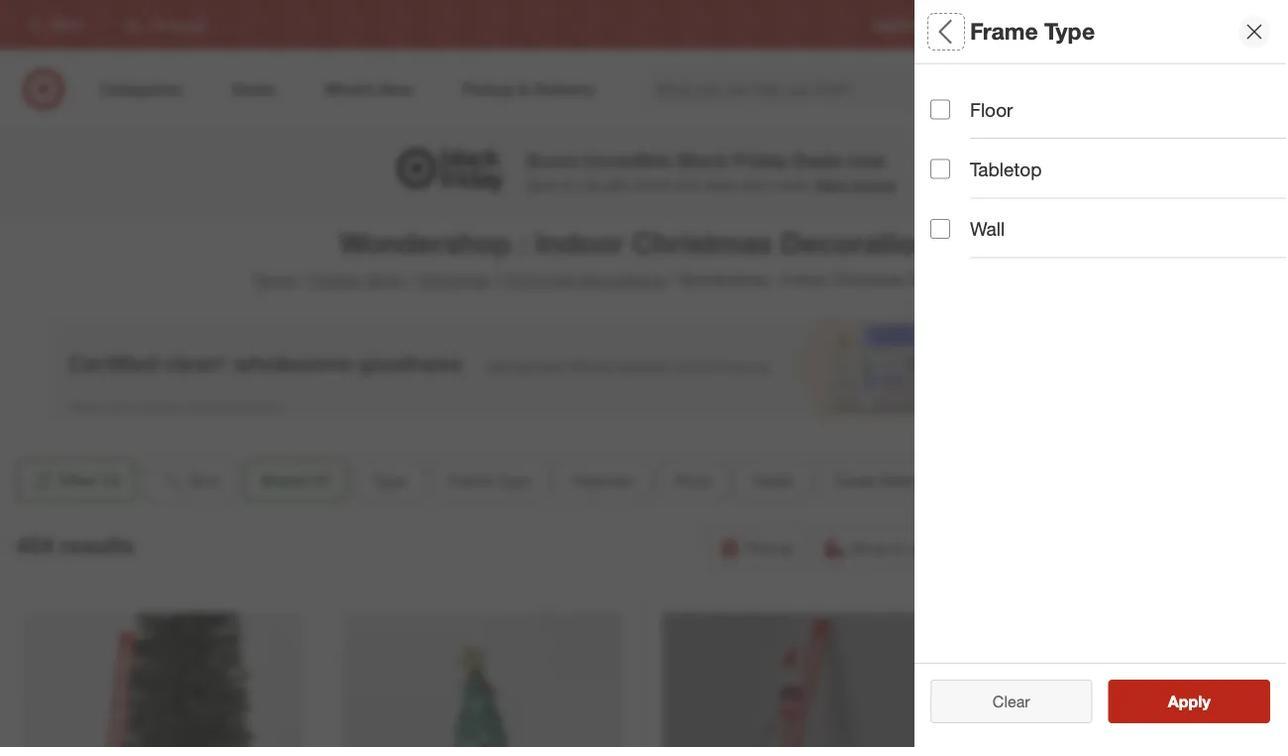 Task type: locate. For each thing, give the bounding box(es) containing it.
0 vertical spatial wondershop
[[931, 173, 1010, 190]]

see
[[1147, 692, 1176, 711]]

0 horizontal spatial shop
[[367, 270, 404, 289]]

20" battery operated animated plush dancing christmas tree sculpture - wondershop™ green image
[[343, 613, 623, 747], [343, 613, 623, 747]]

brand
[[931, 147, 985, 170], [262, 471, 307, 490]]

results
[[60, 532, 134, 560], [1180, 692, 1232, 711]]

now
[[849, 149, 886, 171]]

0 vertical spatial deals
[[793, 149, 843, 171]]

clear inside clear all button
[[983, 692, 1020, 711]]

indoor up christmas decorations link
[[536, 225, 624, 260]]

1 horizontal spatial :
[[773, 270, 778, 289]]

deals
[[793, 149, 843, 171], [753, 471, 793, 490]]

1 vertical spatial indoor
[[782, 270, 828, 289]]

shop in store button
[[814, 526, 959, 570]]

filter (1)
[[59, 471, 120, 490]]

1 vertical spatial :
[[773, 270, 778, 289]]

0 vertical spatial brand
[[931, 147, 985, 170]]

/
[[300, 270, 305, 289], [408, 270, 414, 289], [494, 270, 499, 289], [669, 270, 674, 289]]

:
[[520, 225, 528, 260], [773, 270, 778, 289]]

type button
[[931, 64, 1286, 134], [356, 459, 423, 502]]

0 horizontal spatial (1)
[[102, 471, 120, 490]]

type right brand (1)
[[373, 471, 406, 490]]

in
[[893, 538, 905, 557]]

shop
[[367, 270, 404, 289], [851, 538, 889, 557]]

holiday shop link
[[309, 270, 404, 289]]

indoor down week.
[[782, 270, 828, 289]]

holiday
[[309, 270, 362, 289]]

advertisement region
[[49, 319, 1238, 418]]

0 vertical spatial shop
[[367, 270, 404, 289]]

stores
[[1240, 17, 1275, 32]]

1 horizontal spatial shop
[[851, 538, 889, 557]]

2 horizontal spatial wondershop
[[931, 173, 1010, 190]]

large climbing santa decorative christmas figurine red - wondershop™ image
[[23, 613, 303, 747], [23, 613, 303, 747], [663, 613, 943, 747], [663, 613, 943, 747]]

0 horizontal spatial results
[[60, 532, 134, 560]]

find
[[1214, 17, 1237, 32]]

1 horizontal spatial (1)
[[312, 471, 330, 490]]

2 clear from the left
[[993, 692, 1030, 711]]

christmas link
[[418, 270, 490, 289]]

1 vertical spatial deals
[[753, 471, 793, 490]]

black
[[677, 149, 728, 171]]

deals up "start"
[[793, 149, 843, 171]]

brand inside the brand wondershop
[[931, 147, 985, 170]]

all
[[931, 17, 958, 45]]

0 horizontal spatial frame type button
[[431, 459, 548, 502]]

3 / from the left
[[494, 270, 499, 289]]

type
[[1045, 17, 1095, 45], [931, 85, 973, 108], [992, 224, 1034, 246], [373, 471, 406, 490], [497, 471, 531, 490]]

decorations
[[781, 225, 947, 260], [580, 270, 665, 289], [909, 270, 994, 289]]

0 vertical spatial results
[[60, 532, 134, 560]]

1 vertical spatial frame type
[[931, 224, 1034, 246]]

0 vertical spatial :
[[520, 225, 528, 260]]

Tabletop checkbox
[[931, 159, 950, 179]]

2 (1) from the left
[[312, 471, 330, 490]]

2 vertical spatial wondershop
[[678, 270, 769, 289]]

all filters
[[931, 17, 1026, 45]]

clear
[[983, 692, 1020, 711], [993, 692, 1030, 711]]

frame
[[970, 17, 1038, 45], [931, 224, 987, 246], [448, 471, 493, 490]]

deals
[[705, 176, 738, 193]]

filter
[[59, 471, 98, 490]]

top
[[580, 176, 601, 193]]

1 vertical spatial shop
[[851, 538, 889, 557]]

&
[[635, 176, 644, 193]]

christmas down new
[[632, 225, 773, 260]]

wondershop inside all filters dialog
[[931, 173, 1010, 190]]

color button
[[931, 619, 1286, 689]]

brand for brand (1)
[[262, 471, 307, 490]]

type button down redcard link
[[931, 64, 1286, 134]]

0 vertical spatial frame type button
[[931, 203, 1286, 273]]

decorations down saving
[[781, 225, 947, 260]]

0 vertical spatial indoor
[[536, 225, 624, 260]]

guest rating
[[834, 471, 927, 490]]

/ right christmas link
[[494, 270, 499, 289]]

0 horizontal spatial wondershop
[[340, 225, 512, 260]]

(1)
[[102, 471, 120, 490], [312, 471, 330, 490]]

wondershop up wall
[[931, 173, 1010, 190]]

1 (1) from the left
[[102, 471, 120, 490]]

results for 454 results
[[60, 532, 134, 560]]

1 vertical spatial results
[[1180, 692, 1232, 711]]

/ right target
[[300, 270, 305, 289]]

2 vertical spatial frame type
[[448, 471, 531, 490]]

/ right christmas decorations link
[[669, 270, 674, 289]]

0 vertical spatial frame
[[970, 17, 1038, 45]]

1 horizontal spatial wondershop
[[678, 270, 769, 289]]

shop inside wondershop : indoor christmas decorations target / holiday shop / christmas / christmas decorations / wondershop : indoor christmas decorations (454)
[[367, 270, 404, 289]]

guest
[[834, 471, 877, 490]]

1 vertical spatial frame
[[931, 224, 987, 246]]

shop left in
[[851, 538, 889, 557]]

apply
[[1168, 692, 1211, 711]]

wondershop down deals
[[678, 270, 769, 289]]

target
[[253, 270, 296, 289]]

results inside button
[[1180, 692, 1232, 711]]

redcard link
[[1037, 16, 1084, 33]]

frame inside dialog
[[970, 17, 1038, 45]]

features button
[[555, 459, 650, 502]]

score
[[527, 149, 579, 171]]

0 vertical spatial type button
[[931, 64, 1286, 134]]

1 horizontal spatial brand
[[931, 147, 985, 170]]

/ left christmas link
[[408, 270, 414, 289]]

clear for clear all
[[983, 692, 1020, 711]]

see results
[[1147, 692, 1232, 711]]

results right see
[[1180, 692, 1232, 711]]

3pc fabric gnome christmas figurine set - wondershop™ white/red image
[[982, 613, 1263, 747], [982, 613, 1263, 747]]

type button inside all filters dialog
[[931, 64, 1286, 134]]

shop inside button
[[851, 538, 889, 557]]

deals up pickup at the right of page
[[753, 471, 793, 490]]

0 horizontal spatial brand
[[262, 471, 307, 490]]

1 vertical spatial frame type button
[[431, 459, 548, 502]]

brand right sort
[[262, 471, 307, 490]]

1 horizontal spatial indoor
[[782, 270, 828, 289]]

0 vertical spatial frame type
[[970, 17, 1095, 45]]

frame type button
[[931, 203, 1286, 273], [431, 459, 548, 502]]

1 horizontal spatial results
[[1180, 692, 1232, 711]]

wall
[[970, 217, 1005, 240]]

type button right brand (1)
[[356, 459, 423, 502]]

0 horizontal spatial type button
[[356, 459, 423, 502]]

score incredible black friday deals now save on top gifts & find new deals each week. start saving
[[527, 149, 896, 193]]

christmas right christmas link
[[503, 270, 575, 289]]

type right the ad
[[1045, 17, 1095, 45]]

christmas
[[632, 225, 773, 260], [418, 270, 490, 289], [503, 270, 575, 289], [832, 270, 904, 289]]

(1) inside button
[[102, 471, 120, 490]]

results right '454'
[[60, 532, 134, 560]]

store
[[910, 538, 946, 557]]

redcard
[[1037, 17, 1084, 32]]

registry link
[[873, 16, 917, 33]]

apply button
[[1109, 680, 1271, 723]]

wondershop up christmas link
[[340, 225, 512, 260]]

price
[[675, 471, 711, 490]]

1 clear from the left
[[983, 692, 1020, 711]]

new
[[675, 176, 701, 193]]

: down save
[[520, 225, 528, 260]]

brand down the floor "checkbox"
[[931, 147, 985, 170]]

clear for clear
[[993, 692, 1030, 711]]

deals inside score incredible black friday deals now save on top gifts & find new deals each week. start saving
[[793, 149, 843, 171]]

guest rating button
[[817, 459, 944, 502]]

(454)
[[999, 270, 1034, 289]]

clear inside clear button
[[993, 692, 1030, 711]]

wondershop
[[931, 173, 1010, 190], [340, 225, 512, 260], [678, 270, 769, 289]]

indoor
[[536, 225, 624, 260], [782, 270, 828, 289]]

pickup
[[746, 538, 794, 557]]

1 horizontal spatial type button
[[931, 64, 1286, 134]]

each
[[742, 176, 772, 193]]

1 vertical spatial brand
[[262, 471, 307, 490]]

frame inside all filters dialog
[[931, 224, 987, 246]]

shop right "holiday"
[[367, 270, 404, 289]]

: down week.
[[773, 270, 778, 289]]

christmas decorations link
[[503, 270, 665, 289]]

shop in store
[[851, 538, 946, 557]]

1 vertical spatial type button
[[356, 459, 423, 502]]

frame type
[[970, 17, 1095, 45], [931, 224, 1034, 246], [448, 471, 531, 490]]

registry
[[873, 17, 917, 32]]



Task type: vqa. For each thing, say whether or not it's contained in the screenshot.
Clear inside the BUTTON
yes



Task type: describe. For each thing, give the bounding box(es) containing it.
2 vertical spatial frame
[[448, 471, 493, 490]]

Floor checkbox
[[931, 100, 950, 119]]

1 vertical spatial wondershop
[[340, 225, 512, 260]]

save
[[527, 176, 557, 193]]

color
[[931, 640, 979, 663]]

deals button
[[736, 459, 810, 502]]

1 horizontal spatial frame type button
[[931, 203, 1286, 273]]

0 horizontal spatial indoor
[[536, 225, 624, 260]]

all
[[1025, 692, 1040, 711]]

find stores
[[1214, 17, 1275, 32]]

Wall checkbox
[[931, 219, 950, 239]]

454
[[16, 532, 54, 560]]

brand wondershop
[[931, 147, 1010, 190]]

sort button
[[144, 459, 236, 502]]

(1) for brand (1)
[[312, 471, 330, 490]]

2 / from the left
[[408, 270, 414, 289]]

find
[[648, 176, 671, 193]]

ad
[[990, 17, 1005, 32]]

clear all button
[[931, 680, 1093, 723]]

saving
[[853, 176, 896, 193]]

4 / from the left
[[669, 270, 674, 289]]

floor
[[970, 98, 1013, 121]]

christmas right holiday shop link
[[418, 270, 490, 289]]

frame type dialog
[[915, 0, 1286, 747]]

0 horizontal spatial :
[[520, 225, 528, 260]]

454 results
[[16, 532, 134, 560]]

filters
[[964, 17, 1026, 45]]

type left features
[[497, 471, 531, 490]]

see results button
[[1109, 680, 1271, 723]]

brand for brand wondershop
[[931, 147, 985, 170]]

frame type inside all filters dialog
[[931, 224, 1034, 246]]

decorations down wall 'checkbox'
[[909, 270, 994, 289]]

target link
[[253, 270, 296, 289]]

price button
[[658, 459, 728, 502]]

type inside dialog
[[1045, 17, 1095, 45]]

friday
[[733, 149, 788, 171]]

weekly ad
[[949, 17, 1005, 32]]

sort
[[189, 471, 219, 490]]

weekly
[[949, 17, 987, 32]]

filter (1) button
[[16, 459, 136, 502]]

rating
[[881, 471, 927, 490]]

frame type inside dialog
[[970, 17, 1095, 45]]

start
[[816, 176, 849, 193]]

clear button
[[931, 680, 1093, 723]]

results for see results
[[1180, 692, 1232, 711]]

type up (454) at the top of the page
[[992, 224, 1034, 246]]

What can we help you find? suggestions appear below search field
[[643, 67, 1036, 111]]

all filters dialog
[[915, 0, 1286, 747]]

1 / from the left
[[300, 270, 305, 289]]

pickup button
[[709, 526, 807, 570]]

gifts
[[605, 176, 632, 193]]

clear all
[[983, 692, 1040, 711]]

(1) for filter (1)
[[102, 471, 120, 490]]

wondershop : indoor christmas decorations target / holiday shop / christmas / christmas decorations / wondershop : indoor christmas decorations (454)
[[253, 225, 1034, 289]]

decorations up advertisement region
[[580, 270, 665, 289]]

features
[[572, 471, 634, 490]]

week.
[[776, 176, 812, 193]]

incredible
[[584, 149, 672, 171]]

brand (1)
[[262, 471, 330, 490]]

tabletop
[[970, 158, 1042, 181]]

weekly ad link
[[949, 16, 1005, 33]]

on
[[561, 176, 576, 193]]

christmas down saving
[[832, 270, 904, 289]]

type down all
[[931, 85, 973, 108]]

find stores link
[[1214, 16, 1275, 33]]

deals inside button
[[753, 471, 793, 490]]



